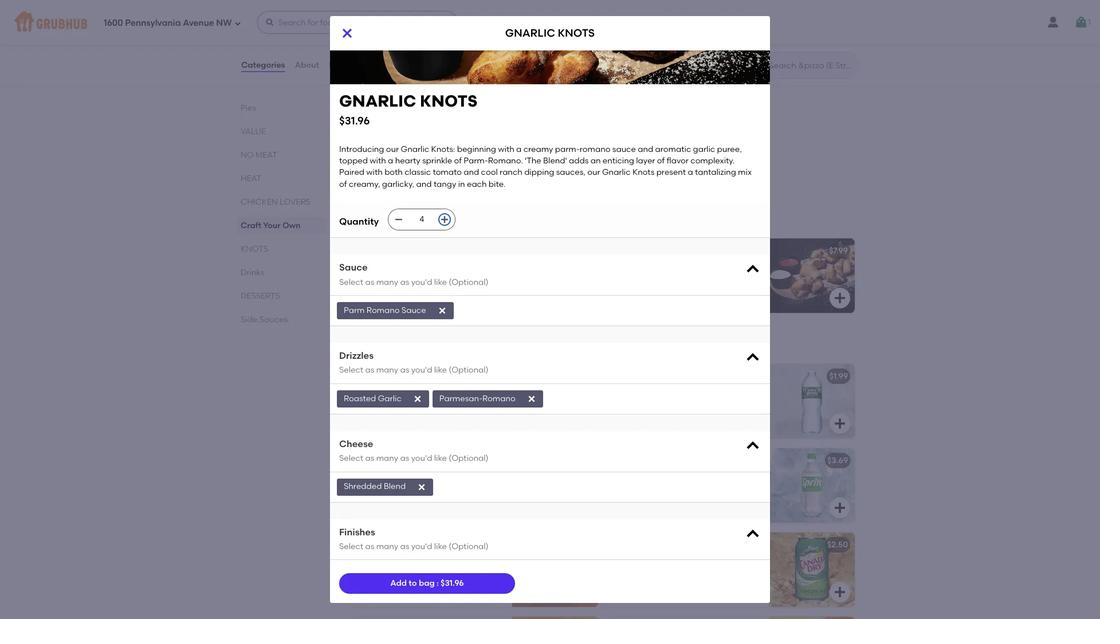 Task type: describe. For each thing, give the bounding box(es) containing it.
no meat
[[241, 150, 277, 160]]

puree,
[[717, 144, 742, 154]]

2 vertical spatial with
[[366, 168, 383, 177]]

gnarlic knots $31.96
[[339, 91, 478, 127]]

you'd for finishes
[[411, 542, 432, 551]]

1600
[[104, 18, 123, 28]]

like for finishes
[[434, 542, 447, 551]]

1 vertical spatial with
[[370, 156, 386, 166]]

to
[[409, 578, 417, 588]]

or
[[421, 149, 433, 159]]

0 vertical spatial gnarlic knots
[[505, 27, 595, 40]]

tantalizing
[[695, 168, 736, 177]]

as down finishes
[[365, 542, 374, 551]]

craft your own inside craft your own tab
[[241, 221, 301, 230]]

no
[[241, 150, 254, 160]]

$31.96 inside gnarlic knots $31.96
[[339, 114, 370, 127]]

shredded
[[344, 482, 382, 491]]

aromatic
[[655, 144, 691, 154]]

lovers
[[280, 197, 311, 207]]

1 horizontal spatial and
[[464, 168, 479, 177]]

by
[[434, 137, 444, 147]]

vegan knots image
[[512, 238, 598, 313]]

introducing
[[339, 144, 384, 154]]

own for by
[[411, 137, 432, 147]]

shredded blend
[[344, 482, 406, 491]]

enticing
[[603, 156, 634, 166]]

many for sauce
[[376, 277, 398, 287]]

1 horizontal spatial a
[[516, 144, 522, 154]]

below
[[358, 149, 386, 159]]

parm romano sauce
[[344, 305, 426, 315]]

desserts
[[241, 291, 280, 301]]

craft inside tab
[[241, 221, 261, 230]]

$3.69
[[828, 456, 848, 465]]

romano
[[580, 144, 611, 154]]

pizza
[[435, 121, 459, 131]]

(optional) for cheese
[[449, 454, 489, 463]]

0 vertical spatial craft your own
[[348, 87, 440, 101]]

parm
[[344, 305, 365, 315]]

each
[[467, 179, 487, 189]]

garlicky,
[[382, 179, 415, 189]]

main navigation navigation
[[0, 0, 1100, 45]]

$2.50 button
[[608, 532, 855, 607]]

gnarlic knots image
[[769, 238, 855, 313]]

side sauces
[[241, 315, 288, 324]]

tomato
[[433, 168, 462, 177]]

own inside tab
[[283, 221, 301, 230]]

craft for craft your own pizza
[[358, 121, 385, 131]]

as down cheese
[[365, 454, 374, 463]]

categories
[[241, 60, 285, 70]]

finishes
[[339, 526, 375, 537]]

smartwater
[[358, 371, 414, 381]]

parmesan-
[[439, 394, 483, 403]]

gnarlic inside gnarlic knots $31.96
[[339, 91, 416, 111]]

1 button
[[1075, 12, 1091, 33]]

select for cheese
[[339, 454, 363, 463]]

pennsylvania
[[125, 18, 181, 28]]

categories button
[[241, 45, 286, 86]]

bite.
[[489, 179, 506, 189]]

sauce inside sauce select as many as you'd like (optional)
[[339, 262, 368, 273]]

1 vertical spatial gnarlic
[[602, 168, 631, 177]]

an
[[591, 156, 601, 166]]

present
[[657, 168, 686, 177]]

blend
[[384, 482, 406, 491]]

tangy
[[434, 179, 456, 189]]

craft your own by clicking below to add or remove toppings
[[358, 137, 485, 170]]

add
[[390, 578, 407, 588]]

sauces,
[[556, 168, 586, 177]]

craft your own pizza
[[358, 121, 459, 131]]

vegan
[[358, 246, 387, 256]]

knots
[[633, 168, 655, 177]]

many for cheese
[[376, 454, 398, 463]]

as down vegan
[[365, 277, 374, 287]]

knots:
[[431, 144, 455, 154]]

layer
[[636, 156, 655, 166]]

1 horizontal spatial our
[[588, 168, 600, 177]]

sauces
[[259, 315, 288, 324]]

2 vertical spatial a
[[688, 168, 693, 177]]

1 horizontal spatial gnarlic knots
[[614, 246, 682, 256]]

paired
[[339, 168, 365, 177]]

meat
[[256, 150, 277, 160]]

dirty bird image
[[512, 0, 598, 63]]

knots tab
[[241, 243, 321, 255]]

remove
[[435, 149, 468, 159]]

garlic
[[693, 144, 715, 154]]

mango passion fruit image
[[512, 617, 598, 619]]

as up parm romano sauce on the left of page
[[400, 277, 409, 287]]

flavor
[[667, 156, 689, 166]]

reviews
[[329, 60, 361, 70]]

sprinkle
[[422, 156, 452, 166]]

introducing our gnarlic knots: beginning with a creamy parm-romano sauce and aromatic garlic puree, topped with a hearty sprinkle of parm-romano. 'the blend' adds an enticing layer of flavor complexity. paired with both classic tomato and cool ranch dipping sauces, our gnarlic knots present a tantalizing mix of creamy, garlicky, and tangy in each bite.
[[339, 144, 754, 189]]

in
[[458, 179, 465, 189]]

drinks inside "drinks" tab
[[241, 268, 264, 277]]

ginger ale image
[[769, 532, 855, 607]]

craft your own pizza image
[[512, 114, 598, 188]]

roasted garlic
[[344, 394, 402, 403]]

orange
[[425, 540, 461, 550]]

bottled fanta orange
[[358, 540, 461, 550]]

toppings
[[358, 160, 399, 170]]

beginning
[[457, 144, 496, 154]]

finishes select as many as you'd like (optional)
[[339, 526, 489, 551]]

bag
[[419, 578, 435, 588]]

bottled coke
[[358, 456, 420, 465]]

chicken lovers tab
[[241, 196, 321, 208]]

coke
[[397, 456, 420, 465]]

fanta
[[397, 540, 423, 550]]

cbr image
[[769, 0, 855, 63]]

knots inside tab
[[241, 244, 268, 254]]

your for by
[[386, 137, 409, 147]]

mix
[[738, 168, 752, 177]]

ranch
[[500, 168, 523, 177]]

bottled fanta orange image
[[512, 532, 598, 607]]

drinks tab
[[241, 267, 321, 279]]

'the
[[525, 156, 541, 166]]

hearty
[[395, 156, 421, 166]]

0 horizontal spatial of
[[339, 179, 347, 189]]

select for finishes
[[339, 542, 363, 551]]

parm-
[[464, 156, 488, 166]]

svg image inside 1 button
[[1075, 15, 1088, 29]]

dipping
[[525, 168, 554, 177]]

0 vertical spatial with
[[498, 144, 515, 154]]

many for finishes
[[376, 542, 398, 551]]

heat
[[241, 174, 261, 183]]

select for drizzles
[[339, 365, 363, 375]]

1600 pennsylvania avenue nw
[[104, 18, 232, 28]]

knots inside gnarlic knots $31.96
[[420, 91, 478, 111]]

creamy
[[524, 144, 553, 154]]



Task type: vqa. For each thing, say whether or not it's contained in the screenshot.
Save This Restaurant button corresponding to MOD Pizza (South Shore)
no



Task type: locate. For each thing, give the bounding box(es) containing it.
your down chicken lovers
[[263, 221, 281, 230]]

0 horizontal spatial gnarlic
[[339, 91, 416, 111]]

smartwater 1l
[[358, 371, 424, 381]]

roasted
[[344, 394, 376, 403]]

craft inside craft your own by clicking below to add or remove toppings
[[358, 137, 384, 147]]

chicken
[[241, 197, 278, 207]]

2 horizontal spatial gnarlic
[[614, 246, 652, 256]]

a down the 'flavor'
[[688, 168, 693, 177]]

own
[[412, 121, 433, 131], [411, 137, 432, 147]]

0 vertical spatial your
[[383, 87, 410, 101]]

cheese select as many as you'd like (optional)
[[339, 438, 489, 463]]

our down an on the top right
[[588, 168, 600, 177]]

1 horizontal spatial $7.99
[[830, 246, 848, 256]]

3 you'd from the top
[[411, 454, 432, 463]]

1 horizontal spatial gnarlic
[[505, 27, 555, 40]]

side sauces tab
[[241, 314, 321, 326]]

and
[[638, 144, 654, 154], [464, 168, 479, 177], [416, 179, 432, 189]]

1 craft from the top
[[358, 121, 385, 131]]

knots
[[558, 27, 595, 40], [420, 91, 478, 111], [348, 212, 392, 226], [241, 244, 268, 254], [389, 246, 417, 256], [654, 246, 682, 256]]

own inside craft your own by clicking below to add or remove toppings
[[411, 137, 432, 147]]

0 vertical spatial $31.96
[[339, 114, 370, 127]]

bottled down finishes
[[358, 540, 395, 550]]

4 many from the top
[[376, 542, 398, 551]]

clicking
[[446, 137, 485, 147]]

2 vertical spatial and
[[416, 179, 432, 189]]

0 horizontal spatial drinks
[[241, 268, 264, 277]]

pies tab
[[241, 102, 321, 114]]

blend'
[[543, 156, 567, 166]]

select inside finishes select as many as you'd like (optional)
[[339, 542, 363, 551]]

$7.99 for vegan knots
[[573, 246, 592, 256]]

vegan knots
[[358, 246, 417, 256]]

ginger berry lemonade soda image
[[769, 617, 855, 619]]

craft down reviews button
[[348, 87, 380, 101]]

1 horizontal spatial own
[[413, 87, 440, 101]]

0 vertical spatial sauce
[[339, 262, 368, 273]]

1 vertical spatial own
[[283, 221, 301, 230]]

(optional) inside sauce select as many as you'd like (optional)
[[449, 277, 489, 287]]

bottled down cheese
[[358, 456, 395, 465]]

you'd inside finishes select as many as you'd like (optional)
[[411, 542, 432, 551]]

craft your own up craft your own pizza
[[348, 87, 440, 101]]

1 vertical spatial and
[[464, 168, 479, 177]]

1 vertical spatial a
[[388, 156, 393, 166]]

like inside sauce select as many as you'd like (optional)
[[434, 277, 447, 287]]

romano for parm
[[367, 305, 400, 315]]

many up blend
[[376, 454, 398, 463]]

1 horizontal spatial $31.96
[[441, 578, 464, 588]]

1 bottled from the top
[[358, 456, 395, 465]]

to
[[388, 149, 400, 159]]

drizzles select as many as you'd like (optional)
[[339, 350, 489, 375]]

1 horizontal spatial romano
[[483, 394, 516, 403]]

1 vertical spatial gnarlic
[[339, 91, 416, 111]]

search icon image
[[751, 58, 765, 72]]

(optional) for drizzles
[[449, 365, 489, 375]]

like for cheese
[[434, 454, 447, 463]]

like inside cheese select as many as you'd like (optional)
[[434, 454, 447, 463]]

1 vertical spatial craft
[[358, 137, 384, 147]]

select inside "drizzles select as many as you'd like (optional)"
[[339, 365, 363, 375]]

(optional) inside finishes select as many as you'd like (optional)
[[449, 542, 489, 551]]

you'd
[[411, 277, 432, 287], [411, 365, 432, 375], [411, 454, 432, 463], [411, 542, 432, 551]]

1 vertical spatial own
[[411, 137, 432, 147]]

quantity
[[339, 216, 379, 227]]

like inside finishes select as many as you'd like (optional)
[[434, 542, 447, 551]]

many inside cheese select as many as you'd like (optional)
[[376, 454, 398, 463]]

with left to at the left
[[370, 156, 386, 166]]

(optional) inside "drizzles select as many as you'd like (optional)"
[[449, 365, 489, 375]]

0 vertical spatial own
[[412, 121, 433, 131]]

a
[[516, 144, 522, 154], [388, 156, 393, 166], [688, 168, 693, 177]]

(optional) for finishes
[[449, 542, 489, 551]]

many inside sauce select as many as you'd like (optional)
[[376, 277, 398, 287]]

svg image
[[1075, 15, 1088, 29], [265, 18, 274, 27], [833, 41, 847, 54], [440, 215, 449, 224], [745, 261, 761, 277], [438, 306, 447, 315], [745, 350, 761, 366], [577, 417, 590, 430], [745, 438, 761, 454], [833, 501, 847, 515], [745, 526, 761, 542], [833, 585, 847, 599]]

1 vertical spatial sauce
[[402, 305, 426, 315]]

many inside finishes select as many as you'd like (optional)
[[376, 542, 398, 551]]

chicken lovers
[[241, 197, 311, 207]]

0 horizontal spatial own
[[283, 221, 301, 230]]

1 vertical spatial romano
[[483, 394, 516, 403]]

you'd inside cheese select as many as you'd like (optional)
[[411, 454, 432, 463]]

complexity.
[[691, 156, 735, 166]]

0 vertical spatial romano
[[367, 305, 400, 315]]

0 horizontal spatial our
[[386, 144, 399, 154]]

your inside craft your own tab
[[263, 221, 281, 230]]

like for sauce
[[434, 277, 447, 287]]

many inside "drizzles select as many as you'd like (optional)"
[[376, 365, 398, 375]]

and down parm- on the left top of the page
[[464, 168, 479, 177]]

svg image
[[234, 20, 241, 27], [340, 26, 354, 40], [577, 41, 590, 54], [577, 166, 590, 180], [394, 215, 404, 224], [577, 291, 590, 305], [833, 291, 847, 305], [413, 394, 422, 403], [527, 394, 536, 403], [833, 417, 847, 430], [417, 482, 427, 492], [577, 501, 590, 515]]

gnarlic down enticing
[[602, 168, 631, 177]]

3 many from the top
[[376, 454, 398, 463]]

own left pizza at the top left of the page
[[412, 121, 433, 131]]

value tab
[[241, 126, 321, 138]]

and down the classic
[[416, 179, 432, 189]]

0 vertical spatial drinks
[[241, 268, 264, 277]]

your up craft your own pizza
[[383, 87, 410, 101]]

avenue
[[183, 18, 214, 28]]

side
[[241, 315, 258, 324]]

smartwater 1l button
[[351, 364, 598, 438]]

creamy,
[[349, 179, 380, 189]]

1 horizontal spatial craft
[[348, 87, 380, 101]]

1l
[[416, 371, 424, 381]]

select up parm
[[339, 277, 363, 287]]

1 vertical spatial your
[[263, 221, 281, 230]]

1 $7.99 from the left
[[573, 246, 592, 256]]

:
[[437, 578, 439, 588]]

bottled coke image
[[512, 448, 598, 523]]

0 vertical spatial craft
[[348, 87, 380, 101]]

1 vertical spatial our
[[588, 168, 600, 177]]

select inside sauce select as many as you'd like (optional)
[[339, 277, 363, 287]]

drinks
[[241, 268, 264, 277], [348, 337, 387, 351]]

cool
[[481, 168, 498, 177]]

2 (optional) from the top
[[449, 365, 489, 375]]

like for drizzles
[[434, 365, 447, 375]]

$7.99 for gnarlic knots
[[830, 246, 848, 256]]

0 vertical spatial and
[[638, 144, 654, 154]]

romano for parmesan-
[[483, 394, 516, 403]]

1 vertical spatial gnarlic knots
[[614, 246, 682, 256]]

0 horizontal spatial gnarlic knots
[[505, 27, 595, 40]]

1 horizontal spatial craft your own
[[348, 87, 440, 101]]

nw
[[216, 18, 232, 28]]

with up creamy,
[[366, 168, 383, 177]]

a up romano.
[[516, 144, 522, 154]]

2 many from the top
[[376, 365, 398, 375]]

0 horizontal spatial $7.99
[[573, 246, 592, 256]]

0 vertical spatial your
[[387, 121, 410, 131]]

drinks up desserts
[[241, 268, 264, 277]]

you'd for cheese
[[411, 454, 432, 463]]

topped
[[339, 156, 368, 166]]

0 horizontal spatial craft
[[241, 221, 261, 230]]

2 bottled from the top
[[358, 540, 395, 550]]

1 like from the top
[[434, 277, 447, 287]]

2 horizontal spatial a
[[688, 168, 693, 177]]

0 horizontal spatial craft your own
[[241, 221, 301, 230]]

1 (optional) from the top
[[449, 277, 489, 287]]

craft up below in the left top of the page
[[358, 137, 384, 147]]

bottled fanta orange button
[[351, 532, 598, 607]]

many up parm romano sauce on the left of page
[[376, 277, 398, 287]]

2 select from the top
[[339, 365, 363, 375]]

(optional) inside cheese select as many as you'd like (optional)
[[449, 454, 489, 463]]

sauce select as many as you'd like (optional)
[[339, 262, 489, 287]]

$2.50
[[827, 540, 848, 550]]

our left the add
[[386, 144, 399, 154]]

1 vertical spatial bottled
[[358, 540, 395, 550]]

2 horizontal spatial of
[[657, 156, 665, 166]]

you'd inside sauce select as many as you'd like (optional)
[[411, 277, 432, 287]]

craft down the chicken
[[241, 221, 261, 230]]

2 craft from the top
[[358, 137, 384, 147]]

0 horizontal spatial gnarlic
[[401, 144, 429, 154]]

desserts tab
[[241, 290, 321, 302]]

Input item quantity number field
[[409, 209, 435, 230]]

add to bag : $31.96
[[390, 578, 464, 588]]

garlic
[[378, 394, 402, 403]]

many for drizzles
[[376, 365, 398, 375]]

heat tab
[[241, 173, 321, 185]]

as up add
[[400, 542, 409, 551]]

1 horizontal spatial sauce
[[402, 305, 426, 315]]

parmesan-romano
[[439, 394, 516, 403]]

own up or
[[411, 137, 432, 147]]

select for sauce
[[339, 277, 363, 287]]

0 vertical spatial own
[[413, 87, 440, 101]]

2 horizontal spatial and
[[638, 144, 654, 154]]

of right layer
[[657, 156, 665, 166]]

with
[[498, 144, 515, 154], [370, 156, 386, 166], [366, 168, 383, 177]]

2 vertical spatial gnarlic
[[614, 246, 652, 256]]

bottled
[[358, 456, 395, 465], [358, 540, 395, 550]]

4 select from the top
[[339, 542, 363, 551]]

and up layer
[[638, 144, 654, 154]]

0 vertical spatial craft
[[358, 121, 385, 131]]

own down lovers
[[283, 221, 301, 230]]

sauce
[[613, 144, 636, 154]]

$31.96
[[339, 114, 370, 127], [441, 578, 464, 588]]

0 horizontal spatial your
[[263, 221, 281, 230]]

bottled coke button
[[351, 448, 598, 523]]

1 horizontal spatial drinks
[[348, 337, 387, 351]]

1 vertical spatial your
[[386, 137, 409, 147]]

1 many from the top
[[376, 277, 398, 287]]

own for pizza
[[412, 121, 433, 131]]

1
[[1088, 17, 1091, 27]]

select down finishes
[[339, 542, 363, 551]]

craft your own
[[348, 87, 440, 101], [241, 221, 301, 230]]

svg image inside main navigation navigation
[[234, 20, 241, 27]]

3 like from the top
[[434, 454, 447, 463]]

0 horizontal spatial romano
[[367, 305, 400, 315]]

as up blend
[[400, 454, 409, 463]]

select
[[339, 277, 363, 287], [339, 365, 363, 375], [339, 454, 363, 463], [339, 542, 363, 551]]

bottled spring water image
[[769, 364, 855, 438]]

1 vertical spatial craft
[[241, 221, 261, 230]]

$1.99 button
[[608, 364, 855, 438]]

3 (optional) from the top
[[449, 454, 489, 463]]

gnarlic
[[505, 27, 555, 40], [339, 91, 416, 111], [614, 246, 652, 256]]

like inside "drizzles select as many as you'd like (optional)"
[[434, 365, 447, 375]]

select down cheese
[[339, 454, 363, 463]]

Search &pizza (E Street) search field
[[768, 60, 856, 71]]

$31.96 up introducing
[[339, 114, 370, 127]]

craft your own tab
[[241, 220, 321, 232]]

as down drizzles at the left bottom
[[365, 365, 374, 375]]

3 select from the top
[[339, 454, 363, 463]]

a up both
[[388, 156, 393, 166]]

with up romano.
[[498, 144, 515, 154]]

both
[[385, 168, 403, 177]]

0 horizontal spatial $31.96
[[339, 114, 370, 127]]

many up garlic
[[376, 365, 398, 375]]

1 horizontal spatial gnarlic
[[602, 168, 631, 177]]

(optional) for sauce
[[449, 277, 489, 287]]

drinks down parm
[[348, 337, 387, 351]]

you'd for drizzles
[[411, 365, 432, 375]]

sauce down sauce select as many as you'd like (optional)
[[402, 305, 426, 315]]

parm-
[[555, 144, 580, 154]]

craft for craft your own by clicking below to add or remove toppings
[[358, 137, 384, 147]]

0 horizontal spatial sauce
[[339, 262, 368, 273]]

1 vertical spatial craft your own
[[241, 221, 301, 230]]

as left 1l
[[400, 365, 409, 375]]

1 horizontal spatial of
[[454, 156, 462, 166]]

you'd inside "drizzles select as many as you'd like (optional)"
[[411, 365, 432, 375]]

bottled for bottled fanta orange
[[358, 540, 395, 550]]

gnarlic knots
[[505, 27, 595, 40], [614, 246, 682, 256]]

craft your own down chicken lovers
[[241, 221, 301, 230]]

as
[[365, 277, 374, 287], [400, 277, 409, 287], [365, 365, 374, 375], [400, 365, 409, 375], [365, 454, 374, 463], [400, 454, 409, 463], [365, 542, 374, 551], [400, 542, 409, 551]]

0 vertical spatial our
[[386, 144, 399, 154]]

1 horizontal spatial your
[[383, 87, 410, 101]]

of down paired on the top left of page
[[339, 179, 347, 189]]

gnarlic up hearty
[[401, 144, 429, 154]]

sauce down vegan
[[339, 262, 368, 273]]

many up add
[[376, 542, 398, 551]]

your inside craft your own by clicking below to add or remove toppings
[[386, 137, 409, 147]]

your
[[383, 87, 410, 101], [263, 221, 281, 230]]

value
[[241, 127, 266, 136]]

4 (optional) from the top
[[449, 542, 489, 551]]

0 horizontal spatial and
[[416, 179, 432, 189]]

drizzles
[[339, 350, 374, 361]]

$31.96 right :
[[441, 578, 464, 588]]

no meat tab
[[241, 149, 321, 161]]

about
[[295, 60, 319, 70]]

your for pizza
[[387, 121, 410, 131]]

0 vertical spatial gnarlic
[[505, 27, 555, 40]]

own up craft your own pizza
[[413, 87, 440, 101]]

you'd for sauce
[[411, 277, 432, 287]]

bottled sprite image
[[769, 448, 855, 523]]

1 vertical spatial drinks
[[348, 337, 387, 351]]

of up tomato
[[454, 156, 462, 166]]

2 you'd from the top
[[411, 365, 432, 375]]

select inside cheese select as many as you'd like (optional)
[[339, 454, 363, 463]]

adds
[[569, 156, 589, 166]]

$7.99
[[573, 246, 592, 256], [830, 246, 848, 256]]

0 vertical spatial gnarlic
[[401, 144, 429, 154]]

2 like from the top
[[434, 365, 447, 375]]

smartwater 1l image
[[512, 364, 598, 438]]

4 you'd from the top
[[411, 542, 432, 551]]

2 $7.99 from the left
[[830, 246, 848, 256]]

1 you'd from the top
[[411, 277, 432, 287]]

$1.99
[[830, 371, 848, 381]]

0 vertical spatial a
[[516, 144, 522, 154]]

0 horizontal spatial a
[[388, 156, 393, 166]]

4 like from the top
[[434, 542, 447, 551]]

bottled for bottled coke
[[358, 456, 395, 465]]

0 vertical spatial bottled
[[358, 456, 395, 465]]

own
[[413, 87, 440, 101], [283, 221, 301, 230]]

select down drizzles at the left bottom
[[339, 365, 363, 375]]

1 vertical spatial $31.96
[[441, 578, 464, 588]]

craft up introducing
[[358, 121, 385, 131]]

1 select from the top
[[339, 277, 363, 287]]

pies
[[241, 103, 256, 113]]

romano.
[[488, 156, 523, 166]]



